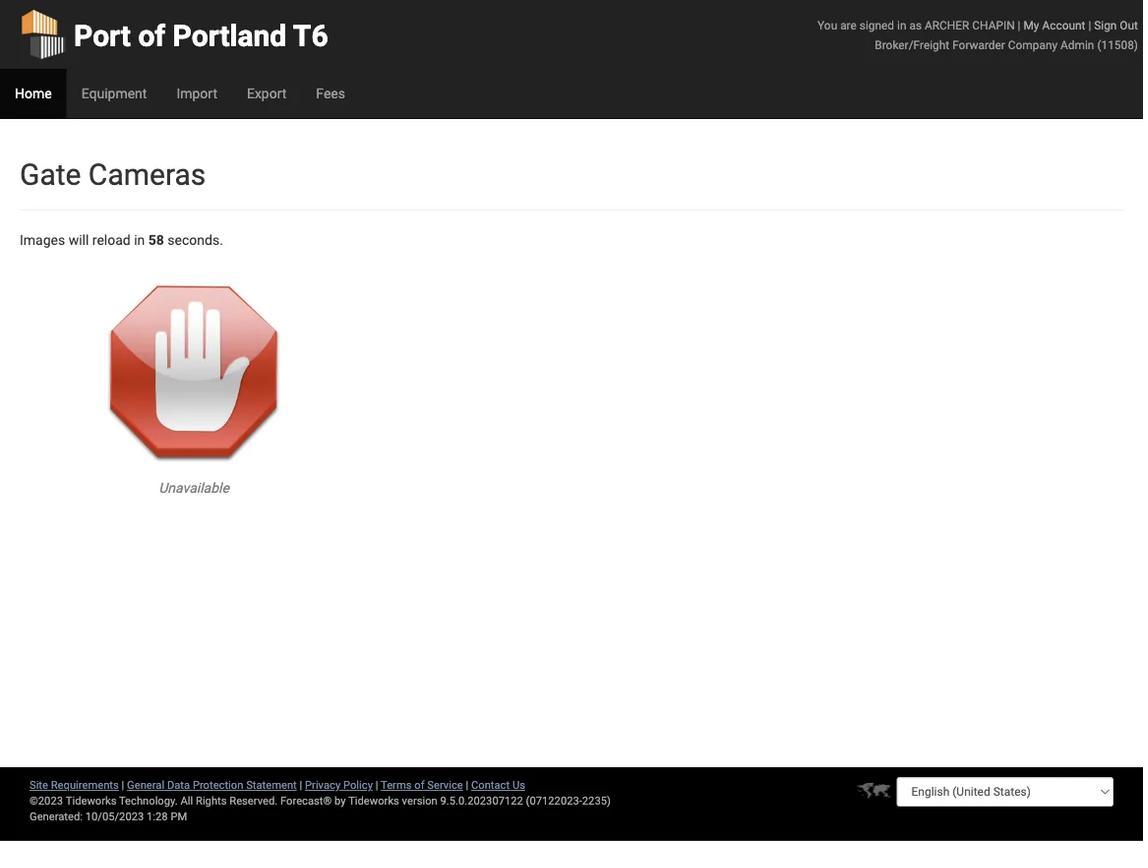 Task type: vqa. For each thing, say whether or not it's contained in the screenshot.
sign up » link
no



Task type: describe. For each thing, give the bounding box(es) containing it.
seconds.
[[168, 232, 223, 248]]

gate cameras
[[20, 157, 206, 192]]

tideworks
[[349, 795, 400, 808]]

pm
[[171, 811, 187, 823]]

data
[[167, 779, 190, 792]]

as
[[910, 18, 922, 32]]

archer
[[925, 18, 970, 32]]

generated:
[[30, 811, 83, 823]]

equipment button
[[67, 69, 162, 118]]

(07122023-
[[526, 795, 583, 808]]

terms
[[381, 779, 412, 792]]

forwarder
[[953, 38, 1006, 52]]

| up tideworks
[[376, 779, 378, 792]]

chapin
[[973, 18, 1016, 32]]

portland
[[173, 18, 287, 53]]

equipment
[[81, 85, 147, 101]]

sign
[[1095, 18, 1118, 32]]

gate
[[20, 157, 81, 192]]

port
[[74, 18, 131, 53]]

in for signed
[[898, 18, 907, 32]]

site requirements link
[[30, 779, 119, 792]]

2235)
[[583, 795, 611, 808]]

admin
[[1061, 38, 1095, 52]]

site
[[30, 779, 48, 792]]

contact us link
[[472, 779, 526, 792]]

home
[[15, 85, 52, 101]]

will
[[69, 232, 89, 248]]

privacy
[[305, 779, 341, 792]]

technology.
[[119, 795, 178, 808]]

you
[[818, 18, 838, 32]]

1:28
[[147, 811, 168, 823]]

policy
[[344, 779, 373, 792]]

home button
[[0, 69, 67, 118]]

sign out link
[[1095, 18, 1139, 32]]

cameras
[[88, 157, 206, 192]]

signed
[[860, 18, 895, 32]]

| left my
[[1018, 18, 1021, 32]]

import
[[177, 85, 218, 101]]

general data protection statement link
[[127, 779, 297, 792]]

images will reload in 58 seconds.
[[20, 232, 223, 248]]

export
[[247, 85, 287, 101]]

port of portland t6 link
[[20, 0, 328, 69]]

| left 'general'
[[122, 779, 124, 792]]

t6
[[293, 18, 328, 53]]

general
[[127, 779, 165, 792]]

statement
[[246, 779, 297, 792]]

by
[[335, 795, 346, 808]]



Task type: locate. For each thing, give the bounding box(es) containing it.
terms of service link
[[381, 779, 463, 792]]

0 horizontal spatial in
[[134, 232, 145, 248]]

1 vertical spatial in
[[134, 232, 145, 248]]

us
[[513, 779, 526, 792]]

unavailable image
[[20, 270, 368, 479]]

reload
[[92, 232, 131, 248]]

version
[[402, 795, 438, 808]]

fees
[[316, 85, 346, 101]]

broker/freight
[[875, 38, 950, 52]]

1 horizontal spatial of
[[415, 779, 425, 792]]

forecast®
[[281, 795, 332, 808]]

rights
[[196, 795, 227, 808]]

10/05/2023
[[85, 811, 144, 823]]

| up 'forecast®'
[[300, 779, 302, 792]]

0 vertical spatial of
[[138, 18, 165, 53]]

site requirements | general data protection statement | privacy policy | terms of service | contact us ©2023 tideworks technology. all rights reserved. forecast® by tideworks version 9.5.0.202307122 (07122023-2235) generated: 10/05/2023 1:28 pm
[[30, 779, 611, 823]]

images
[[20, 232, 65, 248]]

9.5.0.202307122
[[441, 795, 524, 808]]

in
[[898, 18, 907, 32], [134, 232, 145, 248]]

| left sign
[[1089, 18, 1092, 32]]

fees button
[[302, 69, 360, 118]]

©2023 tideworks
[[30, 795, 117, 808]]

0 vertical spatial in
[[898, 18, 907, 32]]

requirements
[[51, 779, 119, 792]]

of up version
[[415, 779, 425, 792]]

in left as
[[898, 18, 907, 32]]

58
[[148, 232, 164, 248]]

protection
[[193, 779, 244, 792]]

of inside site requirements | general data protection statement | privacy policy | terms of service | contact us ©2023 tideworks technology. all rights reserved. forecast® by tideworks version 9.5.0.202307122 (07122023-2235) generated: 10/05/2023 1:28 pm
[[415, 779, 425, 792]]

are
[[841, 18, 857, 32]]

company
[[1009, 38, 1058, 52]]

(11508)
[[1098, 38, 1139, 52]]

in left 58
[[134, 232, 145, 248]]

unavailable
[[159, 480, 229, 497]]

of right port
[[138, 18, 165, 53]]

0 horizontal spatial of
[[138, 18, 165, 53]]

import button
[[162, 69, 232, 118]]

|
[[1018, 18, 1021, 32], [1089, 18, 1092, 32], [122, 779, 124, 792], [300, 779, 302, 792], [376, 779, 378, 792], [466, 779, 469, 792]]

| up 9.5.0.202307122
[[466, 779, 469, 792]]

in inside you are signed in as archer chapin | my account | sign out broker/freight forwarder company admin (11508)
[[898, 18, 907, 32]]

my account link
[[1024, 18, 1086, 32]]

in for reload
[[134, 232, 145, 248]]

privacy policy link
[[305, 779, 373, 792]]

you are signed in as archer chapin | my account | sign out broker/freight forwarder company admin (11508)
[[818, 18, 1139, 52]]

of
[[138, 18, 165, 53], [415, 779, 425, 792]]

all
[[181, 795, 193, 808]]

my
[[1024, 18, 1040, 32]]

reserved.
[[230, 795, 278, 808]]

port of portland t6
[[74, 18, 328, 53]]

service
[[428, 779, 463, 792]]

account
[[1043, 18, 1086, 32]]

out
[[1121, 18, 1139, 32]]

export button
[[232, 69, 302, 118]]

contact
[[472, 779, 510, 792]]

1 horizontal spatial in
[[898, 18, 907, 32]]

1 vertical spatial of
[[415, 779, 425, 792]]



